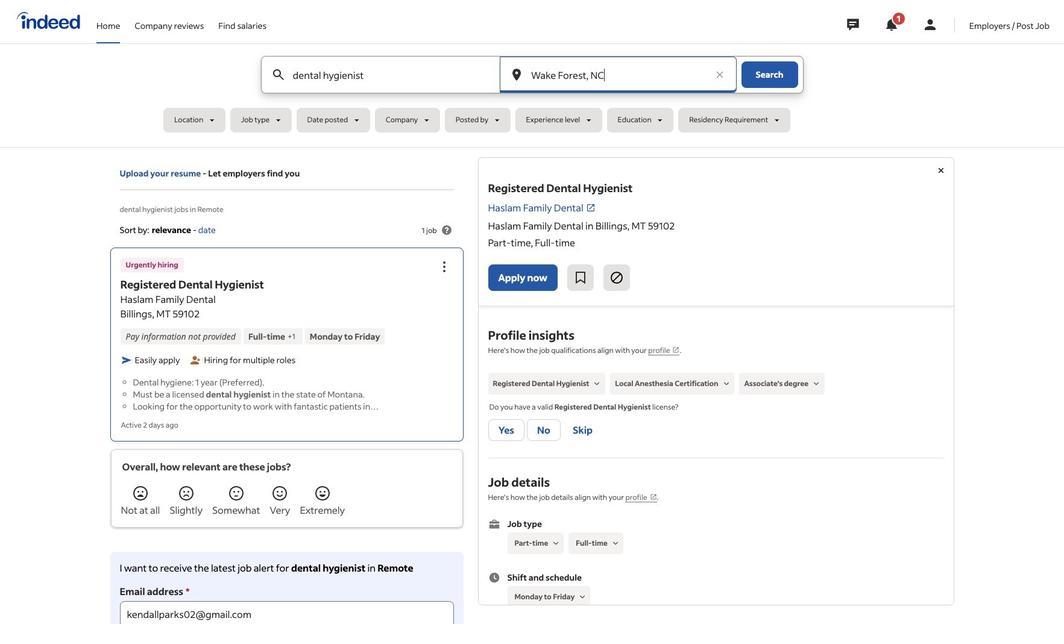 Task type: describe. For each thing, give the bounding box(es) containing it.
account image
[[923, 17, 938, 32]]

haslam family dental (opens in a new tab) image
[[586, 203, 596, 213]]

0 vertical spatial missing preference image
[[551, 539, 562, 549]]

missing qualification image
[[811, 379, 822, 390]]

close job details image
[[934, 163, 948, 178]]

job actions for registered dental hygienist is collapsed image
[[437, 260, 451, 275]]

profile (opens in a new window) image
[[673, 347, 680, 354]]

save this job image
[[573, 271, 588, 285]]

missing preference image
[[610, 539, 621, 549]]

1 missing qualification image from the left
[[592, 379, 603, 390]]

2 missing qualification image from the left
[[721, 379, 732, 390]]

messages unread count 0 image
[[845, 13, 861, 37]]

pagination navigation
[[100, 523, 463, 552]]



Task type: locate. For each thing, give the bounding box(es) containing it.
clear location input image
[[714, 69, 726, 81]]

1 horizontal spatial missing preference image
[[577, 592, 588, 603]]

0 horizontal spatial missing qualification image
[[592, 379, 603, 390]]

job preferences (opens in a new window) image
[[650, 494, 657, 501]]

not interested image
[[610, 271, 624, 285]]

1 horizontal spatial missing qualification image
[[721, 379, 732, 390]]

help icon image
[[439, 223, 454, 238]]

1 vertical spatial missing preference image
[[577, 592, 588, 603]]

Edit location text field
[[529, 57, 708, 93]]

missing preference image
[[551, 539, 562, 549], [577, 592, 588, 603]]

None search field
[[163, 56, 901, 137]]

0 horizontal spatial missing preference image
[[551, 539, 562, 549]]

missing qualification image
[[592, 379, 603, 390], [721, 379, 732, 390]]

search: Job title, keywords, or company text field
[[290, 57, 479, 93]]

None email field
[[120, 602, 454, 625]]



Task type: vqa. For each thing, say whether or not it's contained in the screenshot.
profile (opens in a new window) icon
yes



